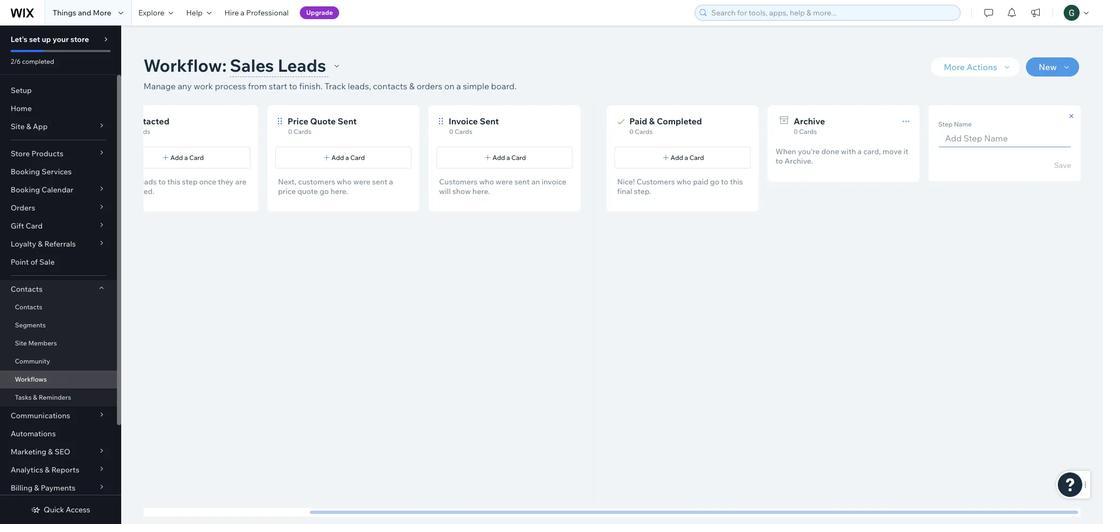 Task type: vqa. For each thing, say whether or not it's contained in the screenshot.
0 related to Paid & Completed
yes



Task type: locate. For each thing, give the bounding box(es) containing it.
sales
[[230, 55, 274, 76], [230, 55, 274, 76]]

cards for paid
[[635, 128, 653, 136]]

0 vertical spatial booking
[[11, 167, 40, 177]]

0 down "price"
[[288, 128, 292, 136]]

cards down archive
[[799, 128, 817, 136]]

4 add from the left
[[671, 154, 683, 162]]

a
[[241, 8, 245, 18], [456, 81, 461, 91], [858, 147, 862, 156], [184, 154, 188, 162], [345, 154, 349, 162], [507, 154, 510, 162], [685, 154, 688, 162], [389, 177, 393, 187]]

0 down archive
[[794, 128, 798, 136]]

& left reports
[[45, 465, 50, 475]]

card up next, customers who were sent a price quote go here.
[[350, 154, 365, 162]]

cards for price
[[294, 128, 311, 136]]

loyalty
[[11, 239, 36, 249]]

& left app on the left
[[26, 122, 31, 131]]

2 here. from the left
[[473, 187, 490, 196]]

0 inside the contacted 0 cards
[[127, 128, 131, 136]]

let's set up your store
[[11, 35, 89, 44]]

1 here. from the left
[[331, 187, 348, 196]]

sent
[[372, 177, 387, 187], [515, 177, 530, 187]]

0 cards down "price"
[[288, 128, 311, 136]]

who for price quote sent
[[337, 177, 352, 187]]

contacts
[[373, 81, 407, 91]]

1 horizontal spatial sent
[[480, 116, 499, 127]]

1 vertical spatial site
[[15, 339, 27, 347]]

1 cards from the left
[[133, 128, 150, 136]]

who inside next, customers who were sent a price quote go here.
[[337, 177, 352, 187]]

marketing
[[11, 447, 46, 457]]

paid
[[693, 177, 709, 187]]

on
[[444, 81, 455, 91]]

0 down contacted in the left of the page
[[127, 128, 131, 136]]

payments
[[41, 483, 75, 493]]

they
[[218, 177, 234, 187]]

who inside nice! customers who paid go to this final step.
[[677, 177, 692, 187]]

booking for booking services
[[11, 167, 40, 177]]

more left actions on the top right of the page
[[944, 62, 965, 72]]

cards for invoice
[[455, 128, 473, 136]]

2 sent from the left
[[480, 116, 499, 127]]

1 horizontal spatial more
[[944, 62, 965, 72]]

card
[[189, 154, 204, 162], [350, 154, 365, 162], [512, 154, 526, 162], [690, 154, 704, 162], [26, 221, 43, 231]]

were inside next, customers who were sent a price quote go here.
[[353, 177, 370, 187]]

invoice
[[449, 116, 478, 127]]

card right gift
[[26, 221, 43, 231]]

cards down paid
[[635, 128, 653, 136]]

1 booking from the top
[[11, 167, 40, 177]]

analytics & reports
[[11, 465, 79, 475]]

to left archive.
[[776, 156, 783, 166]]

sidebar element
[[0, 26, 121, 524]]

site down home
[[11, 122, 25, 131]]

0 horizontal spatial more
[[93, 8, 111, 18]]

0 for invoice sent
[[449, 128, 453, 136]]

when you're done with a card, move it to archive.
[[776, 147, 909, 166]]

go right quote
[[320, 187, 329, 196]]

seo
[[55, 447, 70, 457]]

go right paid
[[710, 177, 720, 187]]

setup link
[[0, 81, 117, 99]]

services
[[42, 167, 72, 177]]

1 horizontal spatial this
[[730, 177, 743, 187]]

help
[[186, 8, 203, 18]]

upgrade button
[[300, 6, 339, 19]]

referrals
[[44, 239, 76, 249]]

1 horizontal spatial who
[[479, 177, 494, 187]]

2 0 cards from the left
[[449, 128, 473, 136]]

process
[[215, 81, 246, 91]]

to inside nice! customers who paid go to this final step.
[[721, 177, 728, 187]]

work
[[194, 81, 213, 91]]

cards
[[133, 128, 150, 136], [294, 128, 311, 136], [455, 128, 473, 136], [635, 128, 653, 136], [799, 128, 817, 136]]

who left paid
[[677, 177, 692, 187]]

0 down invoice on the left of the page
[[449, 128, 453, 136]]

sent inside customers who were sent an invoice will show here.
[[515, 177, 530, 187]]

track
[[325, 81, 346, 91]]

show
[[452, 187, 471, 196]]

0 cards for paid
[[630, 128, 653, 136]]

leads,
[[348, 81, 371, 91]]

& right tasks
[[33, 393, 37, 401]]

1 customers from the left
[[439, 177, 478, 187]]

contacts up segments
[[15, 303, 42, 311]]

invoice sent
[[449, 116, 499, 127]]

a inside next, customers who were sent a price quote go here.
[[389, 177, 393, 187]]

0 vertical spatial contacts
[[11, 284, 43, 294]]

sales leads
[[230, 55, 326, 76], [230, 55, 326, 76]]

0 horizontal spatial who
[[337, 177, 352, 187]]

to inside move leads to this step once they are contacted.
[[158, 177, 166, 187]]

orders
[[417, 81, 442, 91]]

1 sent from the left
[[338, 116, 357, 127]]

final
[[617, 187, 632, 196]]

sent right invoice on the left of the page
[[480, 116, 499, 127]]

3 add from the left
[[493, 154, 505, 162]]

contacted 0 cards
[[127, 116, 169, 136]]

0 cards down paid
[[630, 128, 653, 136]]

1 sent from the left
[[372, 177, 387, 187]]

site for site members
[[15, 339, 27, 347]]

to right start on the left top
[[289, 81, 297, 91]]

archive
[[794, 116, 825, 127]]

site down segments
[[15, 339, 27, 347]]

done
[[821, 147, 839, 156]]

& right billing
[[34, 483, 39, 493]]

to right paid
[[721, 177, 728, 187]]

contacts inside dropdown button
[[11, 284, 43, 294]]

sent
[[338, 116, 357, 127], [480, 116, 499, 127]]

2 booking from the top
[[11, 185, 40, 195]]

customers inside nice! customers who paid go to this final step.
[[637, 177, 675, 187]]

this right paid
[[730, 177, 743, 187]]

1 this from the left
[[167, 177, 180, 187]]

site members link
[[0, 334, 117, 353]]

contacts down point of sale
[[11, 284, 43, 294]]

booking calendar
[[11, 185, 73, 195]]

sent right quote on the left of page
[[338, 116, 357, 127]]

0 horizontal spatial here.
[[331, 187, 348, 196]]

add up customers who were sent an invoice will show here.
[[493, 154, 505, 162]]

marketing & seo
[[11, 447, 70, 457]]

loyalty & referrals button
[[0, 235, 117, 253]]

add a card up next, customers who were sent a price quote go here.
[[332, 154, 365, 162]]

store products
[[11, 149, 63, 158]]

were right customers
[[353, 177, 370, 187]]

0 horizontal spatial go
[[320, 187, 329, 196]]

2 sent from the left
[[515, 177, 530, 187]]

add a card up customers who were sent an invoice will show here.
[[493, 154, 526, 162]]

add for price
[[332, 154, 344, 162]]

card,
[[864, 147, 881, 156]]

move
[[117, 177, 136, 187]]

cards down "price"
[[294, 128, 311, 136]]

4 add a card from the left
[[671, 154, 704, 162]]

an
[[532, 177, 540, 187]]

who inside customers who were sent an invoice will show here.
[[479, 177, 494, 187]]

customers
[[439, 177, 478, 187], [637, 177, 675, 187]]

1 0 cards from the left
[[288, 128, 311, 136]]

& right paid
[[649, 116, 655, 127]]

next, customers who were sent a price quote go here.
[[278, 177, 393, 196]]

1 add a card from the left
[[170, 154, 204, 162]]

were inside customers who were sent an invoice will show here.
[[496, 177, 513, 187]]

cards down invoice on the left of the page
[[455, 128, 473, 136]]

card inside popup button
[[26, 221, 43, 231]]

were left the an
[[496, 177, 513, 187]]

this inside nice! customers who paid go to this final step.
[[730, 177, 743, 187]]

2 were from the left
[[496, 177, 513, 187]]

& for tasks & reminders
[[33, 393, 37, 401]]

2 add from the left
[[332, 154, 344, 162]]

cards down contacted in the left of the page
[[133, 128, 150, 136]]

booking up orders
[[11, 185, 40, 195]]

1 vertical spatial contacts
[[15, 303, 42, 311]]

3 who from the left
[[677, 177, 692, 187]]

1 horizontal spatial sent
[[515, 177, 530, 187]]

card up customers who were sent an invoice will show here.
[[512, 154, 526, 162]]

to
[[289, 81, 297, 91], [776, 156, 783, 166], [158, 177, 166, 187], [721, 177, 728, 187]]

0 vertical spatial site
[[11, 122, 25, 131]]

who right show
[[479, 177, 494, 187]]

0 horizontal spatial customers
[[439, 177, 478, 187]]

app
[[33, 122, 48, 131]]

who
[[337, 177, 352, 187], [479, 177, 494, 187], [677, 177, 692, 187]]

site inside dropdown button
[[11, 122, 25, 131]]

0 cards down invoice on the left of the page
[[449, 128, 473, 136]]

here. inside customers who were sent an invoice will show here.
[[473, 187, 490, 196]]

4 cards from the left
[[635, 128, 653, 136]]

booking
[[11, 167, 40, 177], [11, 185, 40, 195]]

Add Step Name field
[[942, 129, 1068, 147]]

booking inside popup button
[[11, 185, 40, 195]]

3 cards from the left
[[455, 128, 473, 136]]

quick access
[[44, 505, 90, 515]]

add up next, customers who were sent a price quote go here.
[[332, 154, 344, 162]]

add
[[170, 154, 183, 162], [332, 154, 344, 162], [493, 154, 505, 162], [671, 154, 683, 162]]

& left seo
[[48, 447, 53, 457]]

nice! customers who paid go to this final step.
[[617, 177, 743, 196]]

& for loyalty & referrals
[[38, 239, 43, 249]]

booking down store
[[11, 167, 40, 177]]

2 0 from the left
[[288, 128, 292, 136]]

0 cards down archive
[[794, 128, 817, 136]]

1 vertical spatial booking
[[11, 185, 40, 195]]

& right loyalty on the left top of the page
[[38, 239, 43, 249]]

1 were from the left
[[353, 177, 370, 187]]

0 horizontal spatial were
[[353, 177, 370, 187]]

contacts for contacts link
[[15, 303, 42, 311]]

here. right quote
[[331, 187, 348, 196]]

4 0 from the left
[[630, 128, 634, 136]]

card up step
[[189, 154, 204, 162]]

2 who from the left
[[479, 177, 494, 187]]

1 0 from the left
[[127, 128, 131, 136]]

1 horizontal spatial customers
[[637, 177, 675, 187]]

0 horizontal spatial sent
[[338, 116, 357, 127]]

1 horizontal spatial were
[[496, 177, 513, 187]]

here. right show
[[473, 187, 490, 196]]

2 horizontal spatial who
[[677, 177, 692, 187]]

add a card for invoice sent
[[493, 154, 526, 162]]

card for price quote sent
[[350, 154, 365, 162]]

2 add a card from the left
[[332, 154, 365, 162]]

0 horizontal spatial this
[[167, 177, 180, 187]]

2 this from the left
[[730, 177, 743, 187]]

0
[[127, 128, 131, 136], [288, 128, 292, 136], [449, 128, 453, 136], [630, 128, 634, 136], [794, 128, 798, 136]]

name
[[954, 120, 972, 128]]

who for paid & completed
[[677, 177, 692, 187]]

add a card up paid
[[671, 154, 704, 162]]

site members
[[15, 339, 57, 347]]

more right the and
[[93, 8, 111, 18]]

1 horizontal spatial go
[[710, 177, 720, 187]]

0 horizontal spatial sent
[[372, 177, 387, 187]]

3 0 from the left
[[449, 128, 453, 136]]

1 vertical spatial more
[[944, 62, 965, 72]]

add a card up step
[[170, 154, 204, 162]]

this left step
[[167, 177, 180, 187]]

card up paid
[[690, 154, 704, 162]]

& inside dropdown button
[[38, 239, 43, 249]]

community
[[15, 357, 50, 365]]

who right customers
[[337, 177, 352, 187]]

let's
[[11, 35, 27, 44]]

0 down paid
[[630, 128, 634, 136]]

1 who from the left
[[337, 177, 352, 187]]

3 add a card from the left
[[493, 154, 526, 162]]

more
[[93, 8, 111, 18], [944, 62, 965, 72]]

add for paid
[[671, 154, 683, 162]]

when
[[776, 147, 796, 156]]

booking services link
[[0, 163, 117, 181]]

to right leads
[[158, 177, 166, 187]]

0 for price quote sent
[[288, 128, 292, 136]]

point of sale link
[[0, 253, 117, 271]]

add up step
[[170, 154, 183, 162]]

3 0 cards from the left
[[630, 128, 653, 136]]

once
[[199, 177, 216, 187]]

& for site & app
[[26, 122, 31, 131]]

site & app button
[[0, 118, 117, 136]]

point
[[11, 257, 29, 267]]

5 cards from the left
[[799, 128, 817, 136]]

tasks & reminders
[[15, 393, 71, 401]]

& for billing & payments
[[34, 483, 39, 493]]

orders button
[[0, 199, 117, 217]]

add up nice! customers who paid go to this final step.
[[671, 154, 683, 162]]

explore
[[138, 8, 164, 18]]

2 cards from the left
[[294, 128, 311, 136]]

1 horizontal spatial here.
[[473, 187, 490, 196]]

2 customers from the left
[[637, 177, 675, 187]]



Task type: describe. For each thing, give the bounding box(es) containing it.
& for paid & completed
[[649, 116, 655, 127]]

step name
[[938, 120, 972, 128]]

& for analytics & reports
[[45, 465, 50, 475]]

loyalty & referrals
[[11, 239, 76, 249]]

finish.
[[299, 81, 323, 91]]

workflow:
[[144, 55, 227, 76]]

add for invoice
[[493, 154, 505, 162]]

this inside move leads to this step once they are contacted.
[[167, 177, 180, 187]]

booking services
[[11, 167, 72, 177]]

site & app
[[11, 122, 48, 131]]

analytics & reports button
[[0, 461, 117, 479]]

communications
[[11, 411, 70, 421]]

upgrade
[[306, 9, 333, 16]]

paid & completed
[[630, 116, 702, 127]]

point of sale
[[11, 257, 55, 267]]

board.
[[491, 81, 517, 91]]

things
[[53, 8, 76, 18]]

marketing & seo button
[[0, 443, 117, 461]]

contacts for contacts dropdown button
[[11, 284, 43, 294]]

up
[[42, 35, 51, 44]]

0 vertical spatial more
[[93, 8, 111, 18]]

completed
[[22, 57, 54, 65]]

of
[[31, 257, 38, 267]]

here. inside next, customers who were sent a price quote go here.
[[331, 187, 348, 196]]

customers who were sent an invoice will show here.
[[439, 177, 566, 196]]

sale
[[39, 257, 55, 267]]

customers inside customers who were sent an invoice will show here.
[[439, 177, 478, 187]]

2/6
[[11, 57, 21, 65]]

and
[[78, 8, 91, 18]]

contacted
[[127, 116, 169, 127]]

store
[[70, 35, 89, 44]]

communications button
[[0, 407, 117, 425]]

& left "orders"
[[409, 81, 415, 91]]

5 0 from the left
[[794, 128, 798, 136]]

completed
[[657, 116, 702, 127]]

0 cards for price
[[288, 128, 311, 136]]

0 cards for invoice
[[449, 128, 473, 136]]

access
[[66, 505, 90, 515]]

site for site & app
[[11, 122, 25, 131]]

to inside when you're done with a card, move it to archive.
[[776, 156, 783, 166]]

home
[[11, 104, 32, 113]]

home link
[[0, 99, 117, 118]]

billing & payments button
[[0, 479, 117, 497]]

leads
[[138, 177, 157, 187]]

contacted.
[[117, 187, 154, 196]]

step.
[[634, 187, 651, 196]]

setup
[[11, 86, 32, 95]]

Search for tools, apps, help & more... field
[[708, 5, 957, 20]]

paid
[[630, 116, 647, 127]]

sent inside next, customers who were sent a price quote go here.
[[372, 177, 387, 187]]

store
[[11, 149, 30, 158]]

hire
[[224, 8, 239, 18]]

4 0 cards from the left
[[794, 128, 817, 136]]

booking calendar button
[[0, 181, 117, 199]]

members
[[28, 339, 57, 347]]

contacts link
[[0, 298, 117, 316]]

gift card
[[11, 221, 43, 231]]

more actions
[[944, 62, 997, 72]]

new button
[[1026, 57, 1079, 77]]

2/6 completed
[[11, 57, 54, 65]]

cards inside the contacted 0 cards
[[133, 128, 150, 136]]

go inside next, customers who were sent a price quote go here.
[[320, 187, 329, 196]]

1 add from the left
[[170, 154, 183, 162]]

any
[[178, 81, 192, 91]]

help button
[[180, 0, 218, 26]]

manage any work process from start to finish. track leads, contacts & orders on a simple board.
[[144, 81, 517, 91]]

are
[[235, 177, 246, 187]]

booking for booking calendar
[[11, 185, 40, 195]]

a inside when you're done with a card, move it to archive.
[[858, 147, 862, 156]]

quote
[[297, 187, 318, 196]]

next,
[[278, 177, 296, 187]]

nice!
[[617, 177, 635, 187]]

calendar
[[42, 185, 73, 195]]

from
[[248, 81, 267, 91]]

customers
[[298, 177, 335, 187]]

go inside nice! customers who paid go to this final step.
[[710, 177, 720, 187]]

you're
[[798, 147, 820, 156]]

orders
[[11, 203, 35, 213]]

hire a professional
[[224, 8, 289, 18]]

automations link
[[0, 425, 117, 443]]

step
[[938, 120, 953, 128]]

simple
[[463, 81, 489, 91]]

manage
[[144, 81, 176, 91]]

step
[[182, 177, 198, 187]]

card for invoice sent
[[512, 154, 526, 162]]

more inside button
[[944, 62, 965, 72]]

add a card for price quote sent
[[332, 154, 365, 162]]

your
[[53, 35, 69, 44]]

add a card for paid & completed
[[671, 154, 704, 162]]

archive.
[[785, 156, 813, 166]]

card for paid & completed
[[690, 154, 704, 162]]

quote
[[310, 116, 336, 127]]

start
[[269, 81, 287, 91]]

hire a professional link
[[218, 0, 295, 26]]

tasks
[[15, 393, 32, 401]]

set
[[29, 35, 40, 44]]

reports
[[51, 465, 79, 475]]

billing & payments
[[11, 483, 75, 493]]

gift card button
[[0, 217, 117, 235]]

0 for paid & completed
[[630, 128, 634, 136]]

price
[[288, 116, 308, 127]]

segments link
[[0, 316, 117, 334]]

will
[[439, 187, 451, 196]]

more actions button
[[931, 57, 1020, 77]]

analytics
[[11, 465, 43, 475]]

& for marketing & seo
[[48, 447, 53, 457]]



